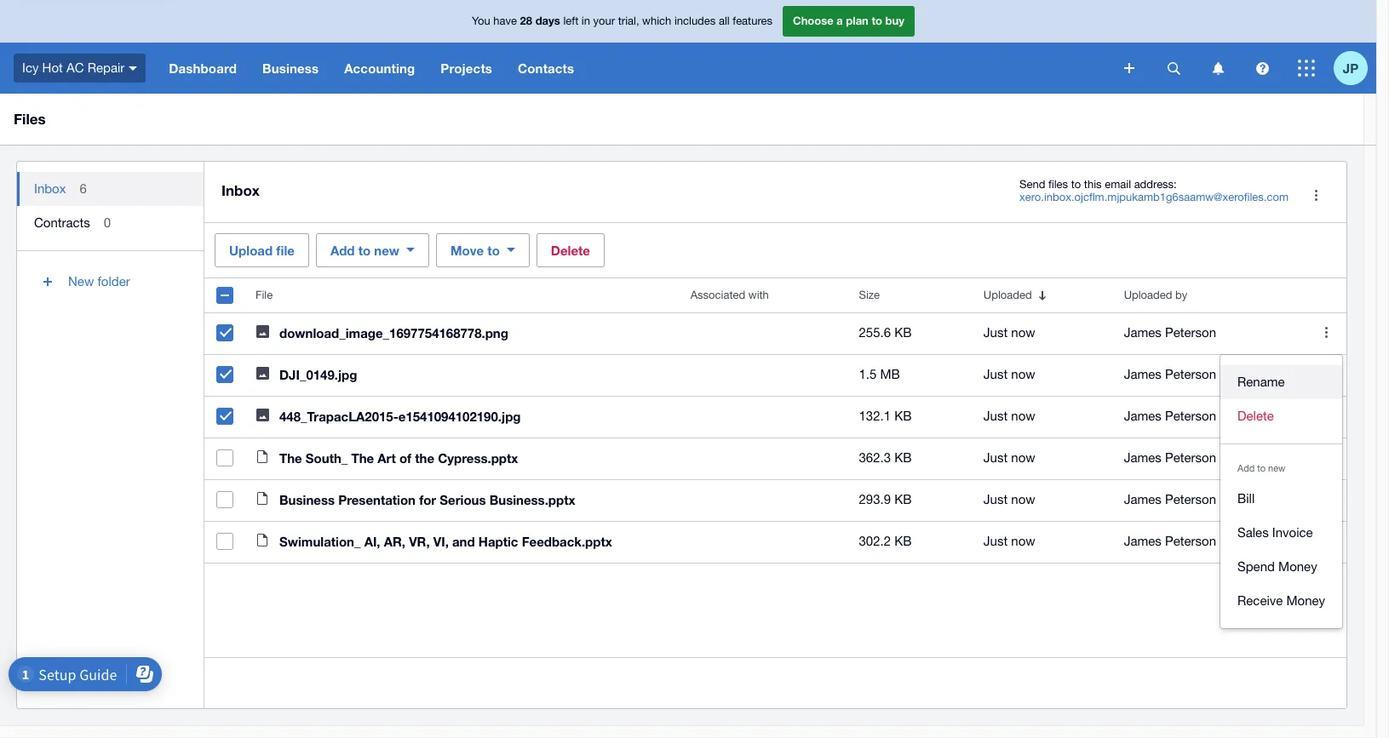 Task type: describe. For each thing, give the bounding box(es) containing it.
folder
[[98, 274, 130, 289]]

choose
[[793, 14, 834, 27]]

uploaded for uploaded
[[984, 288, 1033, 301]]

now for business presentation for serious business.pptx
[[1012, 492, 1036, 507]]

6
[[80, 182, 87, 196]]

peterson for business presentation for serious business.pptx
[[1166, 492, 1217, 507]]

255.6 kb
[[859, 325, 912, 340]]

2 peterson from the top
[[1166, 367, 1217, 381]]

rename
[[1238, 375, 1286, 389]]

to up bill button
[[1258, 463, 1266, 473]]

2 just from the top
[[984, 367, 1008, 381]]

business.pptx
[[490, 492, 576, 507]]

james for business presentation for serious business.pptx
[[1125, 492, 1162, 507]]

448_trapacla2015-e1541094102190.jpg link
[[280, 409, 521, 424]]

feedback.pptx
[[522, 534, 613, 549]]

move to button
[[436, 233, 530, 267]]

the south_ the art of the cypress.pptx
[[280, 450, 518, 466]]

kb for the south_ the art of the cypress.pptx
[[895, 450, 912, 465]]

just for 448_trapacla2015-e1541094102190.jpg
[[984, 409, 1008, 423]]

the south_ the art of the cypress.pptx link
[[280, 450, 518, 466]]

new inside popup button
[[374, 242, 400, 258]]

projects
[[441, 61, 493, 76]]

vi,
[[434, 534, 449, 549]]

james peterson for business presentation for serious business.pptx
[[1125, 492, 1217, 507]]

132.1
[[859, 409, 891, 423]]

bill button
[[1221, 482, 1343, 516]]

sales invoice button
[[1221, 516, 1343, 550]]

files
[[14, 110, 46, 128]]

to left buy
[[872, 14, 883, 27]]

2 the from the left
[[352, 450, 374, 466]]

just for business presentation for serious business.pptx
[[984, 492, 1008, 507]]

to inside popup button
[[488, 242, 500, 258]]

362.3 kb
[[859, 450, 912, 465]]

to inside send files to this email address: xero.inbox.ojcflm.mjpukamb1g6saamw@xerofiles.com
[[1072, 178, 1082, 191]]

upload
[[229, 242, 273, 258]]

jp button
[[1335, 43, 1377, 94]]

302.2 kb
[[859, 534, 912, 548]]

business for business presentation for serious business.pptx
[[280, 492, 335, 507]]

add to new inside popup button
[[331, 242, 400, 258]]

file
[[256, 288, 273, 301]]

sales
[[1238, 525, 1270, 540]]

293.9 kb
[[859, 492, 912, 507]]

5 kb from the top
[[895, 534, 912, 548]]

sales invoice
[[1238, 525, 1314, 540]]

just for the south_ the art of the cypress.pptx
[[984, 450, 1008, 465]]

6 just from the top
[[984, 534, 1008, 548]]

and
[[452, 534, 475, 549]]

email actions image
[[1300, 179, 1334, 213]]

uploaded for uploaded by
[[1125, 288, 1173, 301]]

have
[[494, 15, 517, 27]]

hot
[[42, 60, 63, 75]]

new inside group
[[1269, 463, 1286, 473]]

you have 28 days left in your trial, which includes all features
[[472, 14, 773, 27]]

the
[[415, 450, 435, 466]]

bill
[[1238, 491, 1256, 506]]

peterson for download_image_1697754168778.png
[[1166, 325, 1217, 340]]

just now for 448_trapacla2015-e1541094102190.jpg
[[984, 409, 1036, 423]]

repair
[[87, 60, 125, 75]]

just now for download_image_1697754168778.png
[[984, 325, 1036, 340]]

362.3
[[859, 450, 891, 465]]

plan
[[847, 14, 869, 27]]

uploaded by
[[1125, 288, 1188, 301]]

james for the south_ the art of the cypress.pptx
[[1125, 450, 1162, 465]]

size
[[859, 288, 880, 301]]

just now for business presentation for serious business.pptx
[[984, 492, 1036, 507]]

left
[[564, 15, 579, 27]]

navigation inside banner
[[156, 43, 1113, 94]]

accounting
[[344, 61, 415, 76]]

choose a plan to buy
[[793, 14, 905, 27]]

2 just now from the top
[[984, 367, 1036, 381]]

xero.inbox.ojcflm.mjpukamb1g6saamw@xerofiles.com
[[1020, 191, 1289, 204]]

kb for business presentation for serious business.pptx
[[895, 492, 912, 507]]

james peterson for 448_trapacla2015-e1541094102190.jpg
[[1125, 409, 1217, 423]]

menu containing inbox
[[17, 162, 204, 313]]

move
[[451, 242, 484, 258]]

james for download_image_1697754168778.png
[[1125, 325, 1162, 340]]

receive money button
[[1221, 584, 1343, 618]]

files
[[1049, 178, 1069, 191]]

xero.inbox.ojcflm.mjpukamb1g6saamw@xerofiles.com link
[[1020, 191, 1289, 204]]

south_
[[306, 450, 348, 466]]

jp
[[1344, 60, 1359, 75]]

132.1 kb
[[859, 409, 912, 423]]

send
[[1020, 178, 1046, 191]]

1 vertical spatial add
[[1238, 463, 1255, 473]]

add to new button
[[316, 233, 430, 267]]

receive money
[[1238, 594, 1326, 608]]

now for the south_ the art of the cypress.pptx
[[1012, 450, 1036, 465]]

which
[[643, 15, 672, 27]]

2 now from the top
[[1012, 367, 1036, 381]]

cypress.pptx
[[438, 450, 518, 466]]

ac
[[66, 60, 84, 75]]

money for receive money
[[1287, 594, 1326, 608]]

spend money
[[1238, 559, 1318, 574]]

with
[[749, 288, 769, 301]]

1 inbox from the left
[[34, 182, 66, 196]]

download_image_1697754168778.png
[[280, 325, 509, 340]]

address:
[[1135, 178, 1178, 191]]

2 james peterson from the top
[[1125, 367, 1217, 381]]

new
[[68, 274, 94, 289]]

svg image inside icy hot ac repair popup button
[[129, 66, 137, 71]]

a
[[837, 14, 843, 27]]



Task type: vqa. For each thing, say whether or not it's contained in the screenshot.
tax to the bottom
no



Task type: locate. For each thing, give the bounding box(es) containing it.
1.5
[[859, 367, 877, 381]]

6 just now from the top
[[984, 534, 1036, 548]]

add to new right file
[[331, 242, 400, 258]]

add to new up bill
[[1238, 463, 1286, 473]]

0 vertical spatial add to new
[[331, 242, 400, 258]]

1 horizontal spatial the
[[352, 450, 374, 466]]

to inside popup button
[[359, 242, 371, 258]]

1 uploaded from the left
[[984, 288, 1033, 301]]

448_trapacla2015-
[[280, 409, 399, 424]]

1 james peterson from the top
[[1125, 325, 1217, 340]]

kb right 255.6
[[895, 325, 912, 340]]

1 horizontal spatial delete button
[[1221, 399, 1343, 433]]

delete button
[[537, 233, 605, 267], [1221, 399, 1343, 433]]

kb for download_image_1697754168778.png
[[895, 325, 912, 340]]

0 horizontal spatial uploaded
[[984, 288, 1033, 301]]

svg image
[[1299, 60, 1316, 77], [1168, 62, 1181, 75], [1213, 62, 1224, 75], [1257, 62, 1269, 75]]

3 just from the top
[[984, 409, 1008, 423]]

2 inbox from the left
[[222, 182, 260, 199]]

dji_0149.jpg
[[280, 367, 357, 382]]

add up bill
[[1238, 463, 1255, 473]]

uploaded button
[[974, 278, 1114, 312]]

features
[[733, 15, 773, 27]]

just now
[[984, 325, 1036, 340], [984, 367, 1036, 381], [984, 409, 1036, 423], [984, 450, 1036, 465], [984, 492, 1036, 507], [984, 534, 1036, 548]]

james for 448_trapacla2015-e1541094102190.jpg
[[1125, 409, 1162, 423]]

contacts
[[518, 61, 575, 76]]

4 james from the top
[[1125, 450, 1162, 465]]

navigation containing dashboard
[[156, 43, 1113, 94]]

add
[[331, 242, 355, 258], [1238, 463, 1255, 473]]

file
[[276, 242, 295, 258]]

0 vertical spatial add
[[331, 242, 355, 258]]

group
[[1221, 355, 1343, 629]]

0 vertical spatial delete
[[551, 242, 591, 258]]

rename button
[[1221, 365, 1343, 399]]

new up bill button
[[1269, 463, 1286, 473]]

james peterson for download_image_1697754168778.png
[[1125, 325, 1217, 340]]

peterson for the south_ the art of the cypress.pptx
[[1166, 450, 1217, 465]]

1 horizontal spatial inbox
[[222, 182, 260, 199]]

associated with
[[691, 288, 769, 301]]

1 horizontal spatial uploaded
[[1125, 288, 1173, 301]]

0 vertical spatial money
[[1279, 559, 1318, 574]]

upload file button
[[215, 233, 309, 267]]

mb
[[881, 367, 901, 381]]

delete
[[551, 242, 591, 258], [1238, 409, 1275, 423]]

6 james peterson from the top
[[1125, 534, 1217, 548]]

kb for 448_trapacla2015-e1541094102190.jpg
[[895, 409, 912, 423]]

5 just from the top
[[984, 492, 1008, 507]]

ar,
[[384, 534, 406, 549]]

1 vertical spatial add to new
[[1238, 463, 1286, 473]]

5 now from the top
[[1012, 492, 1036, 507]]

group containing rename
[[1221, 355, 1343, 629]]

to left this
[[1072, 178, 1082, 191]]

dashboard
[[169, 61, 237, 76]]

1 vertical spatial business
[[280, 492, 335, 507]]

the left art
[[352, 450, 374, 466]]

all
[[719, 15, 730, 27]]

trial,
[[618, 15, 640, 27]]

move to
[[451, 242, 500, 258]]

invoice
[[1273, 525, 1314, 540]]

3 now from the top
[[1012, 409, 1036, 423]]

size button
[[849, 278, 974, 312]]

to
[[872, 14, 883, 27], [1072, 178, 1082, 191], [359, 242, 371, 258], [488, 242, 500, 258], [1258, 463, 1266, 473]]

0 horizontal spatial new
[[374, 242, 400, 258]]

money inside spend money button
[[1279, 559, 1318, 574]]

3 james peterson from the top
[[1125, 409, 1217, 423]]

0 horizontal spatial the
[[280, 450, 302, 466]]

add to new inside group
[[1238, 463, 1286, 473]]

6 james from the top
[[1125, 534, 1162, 548]]

1 horizontal spatial delete
[[1238, 409, 1275, 423]]

kb right 362.3
[[895, 450, 912, 465]]

send files to this email address: xero.inbox.ojcflm.mjpukamb1g6saamw@xerofiles.com
[[1020, 178, 1289, 204]]

add right file
[[331, 242, 355, 258]]

in
[[582, 15, 591, 27]]

28
[[520, 14, 533, 27]]

peterson
[[1166, 325, 1217, 340], [1166, 367, 1217, 381], [1166, 409, 1217, 423], [1166, 450, 1217, 465], [1166, 492, 1217, 507], [1166, 534, 1217, 548]]

to right move
[[488, 242, 500, 258]]

5 peterson from the top
[[1166, 492, 1217, 507]]

contacts button
[[505, 43, 587, 94]]

293.9
[[859, 492, 891, 507]]

now for 448_trapacla2015-e1541094102190.jpg
[[1012, 409, 1036, 423]]

0 vertical spatial business
[[262, 61, 319, 76]]

by
[[1176, 288, 1188, 301]]

james peterson
[[1125, 325, 1217, 340], [1125, 367, 1217, 381], [1125, 409, 1217, 423], [1125, 450, 1217, 465], [1125, 492, 1217, 507], [1125, 534, 1217, 548]]

email
[[1105, 178, 1132, 191]]

302.2
[[859, 534, 891, 548]]

for
[[419, 492, 436, 507]]

dashboard link
[[156, 43, 250, 94]]

3 just now from the top
[[984, 409, 1036, 423]]

icy hot ac repair
[[22, 60, 125, 75]]

4 just from the top
[[984, 450, 1008, 465]]

uploaded inside button
[[984, 288, 1033, 301]]

delete inside group
[[1238, 409, 1275, 423]]

1 vertical spatial money
[[1287, 594, 1326, 608]]

448_trapacla2015-e1541094102190.jpg
[[280, 409, 521, 424]]

1.5 mb
[[859, 367, 901, 381]]

kb right 293.9
[[895, 492, 912, 507]]

0 horizontal spatial add
[[331, 242, 355, 258]]

business button
[[250, 43, 332, 94]]

new folder
[[68, 274, 130, 289]]

includes
[[675, 15, 716, 27]]

navigation
[[156, 43, 1113, 94]]

4 now from the top
[[1012, 450, 1036, 465]]

0 vertical spatial delete button
[[537, 233, 605, 267]]

your
[[594, 15, 615, 27]]

to right file
[[359, 242, 371, 258]]

1 vertical spatial delete
[[1238, 409, 1275, 423]]

vr,
[[409, 534, 430, 549]]

banner
[[0, 0, 1377, 94]]

2 uploaded from the left
[[1125, 288, 1173, 301]]

just for download_image_1697754168778.png
[[984, 325, 1008, 340]]

1 vertical spatial new
[[1269, 463, 1286, 473]]

1 horizontal spatial svg image
[[1125, 63, 1135, 73]]

new left move
[[374, 242, 400, 258]]

4 kb from the top
[[895, 492, 912, 507]]

1 just from the top
[[984, 325, 1008, 340]]

5 just now from the top
[[984, 492, 1036, 507]]

money down invoice
[[1279, 559, 1318, 574]]

1 horizontal spatial new
[[1269, 463, 1286, 473]]

svg image
[[1125, 63, 1135, 73], [129, 66, 137, 71]]

business presentation for serious business.pptx link
[[280, 492, 576, 507]]

business for business
[[262, 61, 319, 76]]

swimulation_ ai, ar, vr, vi, and haptic feedback.pptx link
[[280, 534, 613, 549]]

1 now from the top
[[1012, 325, 1036, 340]]

3 peterson from the top
[[1166, 409, 1217, 423]]

3 james from the top
[[1125, 409, 1162, 423]]

now for download_image_1697754168778.png
[[1012, 325, 1036, 340]]

1 just now from the top
[[984, 325, 1036, 340]]

5 james peterson from the top
[[1125, 492, 1217, 507]]

spend
[[1238, 559, 1276, 574]]

menu
[[17, 162, 204, 313]]

1 peterson from the top
[[1166, 325, 1217, 340]]

presentation
[[338, 492, 416, 507]]

file button
[[245, 278, 681, 312]]

0 horizontal spatial add to new
[[331, 242, 400, 258]]

swimulation_ ai, ar, vr, vi, and haptic feedback.pptx
[[280, 534, 613, 549]]

add inside add to new popup button
[[331, 242, 355, 258]]

0 vertical spatial new
[[374, 242, 400, 258]]

inbox left 6
[[34, 182, 66, 196]]

0 horizontal spatial delete
[[551, 242, 591, 258]]

icy hot ac repair button
[[0, 43, 156, 94]]

projects button
[[428, 43, 505, 94]]

days
[[536, 14, 561, 27]]

associated
[[691, 288, 746, 301]]

4 just now from the top
[[984, 450, 1036, 465]]

4 peterson from the top
[[1166, 450, 1217, 465]]

banner containing jp
[[0, 0, 1377, 94]]

business presentation for serious business.pptx
[[280, 492, 576, 507]]

james peterson for the south_ the art of the cypress.pptx
[[1125, 450, 1217, 465]]

download_image_1697754168778.png link
[[280, 325, 509, 340]]

kb right 302.2
[[895, 534, 912, 548]]

inbox up upload at the top
[[222, 182, 260, 199]]

6 peterson from the top
[[1166, 534, 1217, 548]]

3 kb from the top
[[895, 450, 912, 465]]

1 horizontal spatial add
[[1238, 463, 1255, 473]]

upload file
[[229, 242, 295, 258]]

1 horizontal spatial add to new
[[1238, 463, 1286, 473]]

buy
[[886, 14, 905, 27]]

1 vertical spatial delete button
[[1221, 399, 1343, 433]]

of
[[400, 450, 412, 466]]

haptic
[[479, 534, 519, 549]]

the left south_
[[280, 450, 302, 466]]

1 kb from the top
[[895, 325, 912, 340]]

255.6
[[859, 325, 891, 340]]

peterson for 448_trapacla2015-e1541094102190.jpg
[[1166, 409, 1217, 423]]

icy
[[22, 60, 39, 75]]

money down spend money button
[[1287, 594, 1326, 608]]

1 james from the top
[[1125, 325, 1162, 340]]

just now for the south_ the art of the cypress.pptx
[[984, 450, 1036, 465]]

0 horizontal spatial inbox
[[34, 182, 66, 196]]

james
[[1125, 325, 1162, 340], [1125, 367, 1162, 381], [1125, 409, 1162, 423], [1125, 450, 1162, 465], [1125, 492, 1162, 507], [1125, 534, 1162, 548]]

receive
[[1238, 594, 1284, 608]]

4 james peterson from the top
[[1125, 450, 1217, 465]]

money for spend money
[[1279, 559, 1318, 574]]

add to new
[[331, 242, 400, 258], [1238, 463, 1286, 473]]

this
[[1085, 178, 1102, 191]]

0
[[104, 216, 111, 230]]

kb right 132.1
[[895, 409, 912, 423]]

6 now from the top
[[1012, 534, 1036, 548]]

money inside receive money button
[[1287, 594, 1326, 608]]

2 james from the top
[[1125, 367, 1162, 381]]

1 the from the left
[[280, 450, 302, 466]]

5 james from the top
[[1125, 492, 1162, 507]]

0 horizontal spatial delete button
[[537, 233, 605, 267]]

dji_0149.jpg link
[[280, 367, 357, 382]]

business inside popup button
[[262, 61, 319, 76]]

0 horizontal spatial svg image
[[129, 66, 137, 71]]

more row options image
[[1310, 316, 1344, 350]]

2 kb from the top
[[895, 409, 912, 423]]



